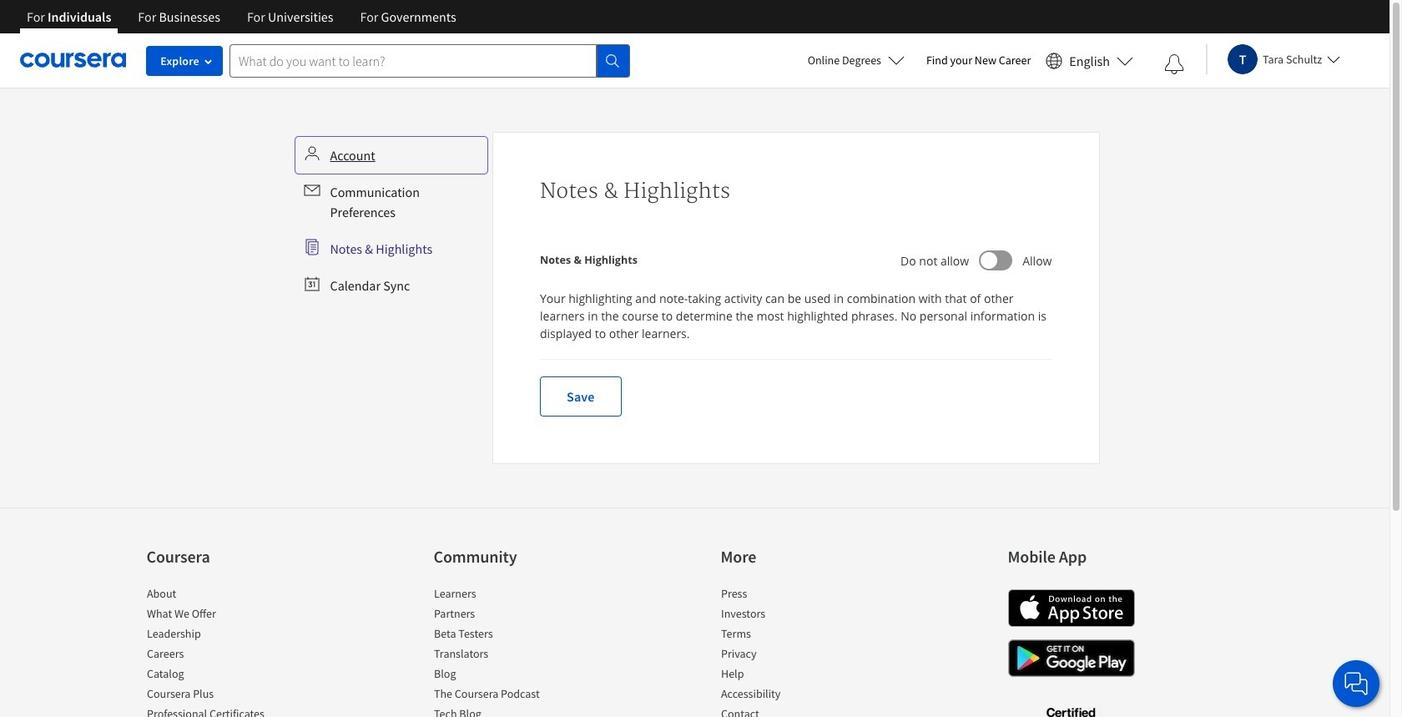 Task type: locate. For each thing, give the bounding box(es) containing it.
download on the app store image
[[1008, 589, 1135, 627]]

1 horizontal spatial list
[[434, 585, 576, 717]]

1 list from the left
[[147, 585, 288, 717]]

menu
[[297, 139, 486, 302]]

0 horizontal spatial list
[[147, 585, 288, 717]]

list
[[147, 585, 288, 717], [434, 585, 576, 717], [721, 585, 863, 717]]

None search field
[[230, 44, 630, 77]]

banner navigation
[[13, 0, 470, 46]]

list item
[[147, 585, 288, 605], [434, 585, 576, 605], [721, 585, 863, 605], [147, 605, 288, 625], [434, 605, 576, 625], [721, 605, 863, 625], [147, 625, 288, 645], [434, 625, 576, 645], [721, 625, 863, 645], [147, 645, 288, 665], [434, 645, 576, 665], [721, 645, 863, 665], [147, 665, 288, 685], [434, 665, 576, 685], [721, 665, 863, 685], [147, 685, 288, 705], [434, 685, 576, 705], [721, 685, 863, 705], [147, 705, 288, 717], [434, 705, 576, 717], [721, 705, 863, 717]]

2 horizontal spatial list
[[721, 585, 863, 717]]



Task type: describe. For each thing, give the bounding box(es) containing it.
2 list from the left
[[434, 585, 576, 717]]

notes & highlights image
[[981, 252, 998, 269]]

3 list from the left
[[721, 585, 863, 717]]

do not allow notes & highlights element
[[540, 248, 638, 273]]

What do you want to learn? text field
[[230, 44, 597, 77]]

coursera image
[[20, 47, 126, 74]]

notes & highlights switch
[[979, 250, 1013, 270]]

get it on google play image
[[1008, 639, 1135, 677]]

logo of certified b corporation image
[[1037, 698, 1105, 717]]



Task type: vqa. For each thing, say whether or not it's contained in the screenshot.
third list from the left
yes



